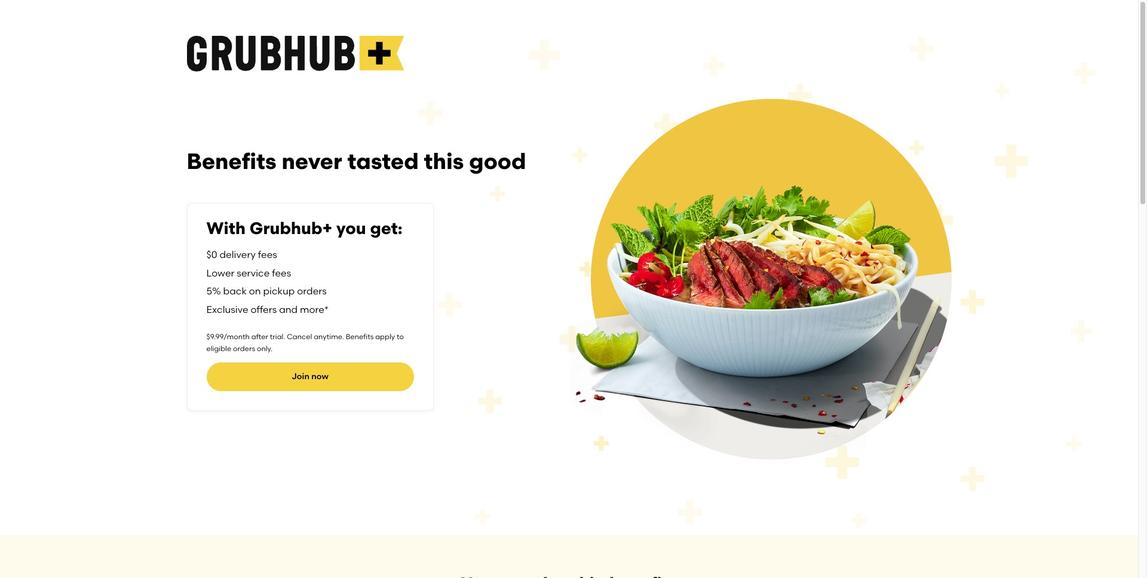 Task type: vqa. For each thing, say whether or not it's contained in the screenshot.
Bunsik Korean Street Food's star icon
no



Task type: locate. For each thing, give the bounding box(es) containing it.
trial.
[[270, 333, 285, 341]]

eligible
[[207, 345, 231, 354]]

0 vertical spatial orders
[[297, 286, 327, 297]]

on
[[249, 286, 261, 297]]

1 vertical spatial fees
[[272, 268, 291, 279]]

delivery
[[220, 249, 256, 261]]

0 vertical spatial fees
[[258, 249, 277, 261]]

benefits inside $9.99/month after trial. cancel anytime. benefits apply to eligible orders only.
[[346, 333, 374, 341]]

1 horizontal spatial benefits
[[346, 333, 374, 341]]

0 horizontal spatial benefits
[[187, 148, 277, 175]]

you
[[337, 218, 366, 239]]

orders down after
[[233, 345, 255, 354]]

join now
[[292, 372, 329, 382]]

0 horizontal spatial orders
[[233, 345, 255, 354]]

$0 delivery fees
[[207, 249, 277, 261]]

5% back on pickup orders
[[207, 286, 327, 297]]

fees up service
[[258, 249, 277, 261]]

fees
[[258, 249, 277, 261], [272, 268, 291, 279]]

1 vertical spatial benefits
[[346, 333, 374, 341]]

exclusive offers and more*
[[207, 304, 329, 315]]

grubhub+
[[250, 218, 333, 239]]

cancel
[[287, 333, 312, 341]]

now
[[312, 372, 329, 382]]

1 vertical spatial orders
[[233, 345, 255, 354]]

orders
[[297, 286, 327, 297], [233, 345, 255, 354]]

only.
[[257, 345, 273, 354]]

join now button
[[207, 363, 414, 391]]

$9.99/month after trial. cancel anytime. benefits apply to eligible orders only.
[[207, 333, 404, 354]]

orders up more*
[[297, 286, 327, 297]]

lower service fees
[[207, 268, 291, 279]]

fees up pickup
[[272, 268, 291, 279]]

benefits
[[187, 148, 277, 175], [346, 333, 374, 341]]

service
[[237, 268, 270, 279]]

apply
[[376, 333, 395, 341]]

fees for lower service fees
[[272, 268, 291, 279]]

offers
[[251, 304, 277, 315]]

this
[[424, 148, 464, 175]]



Task type: describe. For each thing, give the bounding box(es) containing it.
to
[[397, 333, 404, 341]]

exclusive
[[207, 304, 249, 315]]

fees for $0 delivery fees
[[258, 249, 277, 261]]

more*
[[300, 304, 329, 315]]

1 horizontal spatial orders
[[297, 286, 327, 297]]

benefits never tasted this good
[[187, 148, 526, 175]]

and
[[279, 304, 298, 315]]

5%
[[207, 286, 221, 297]]

get:
[[370, 218, 403, 239]]

good
[[470, 148, 526, 175]]

$0
[[207, 249, 217, 261]]

$9.99/month
[[207, 333, 250, 341]]

tasted
[[348, 148, 419, 175]]

grubhub+ logo image
[[187, 36, 404, 72]]

after
[[252, 333, 268, 341]]

lower
[[207, 268, 235, 279]]

join
[[292, 372, 310, 382]]

never
[[282, 148, 342, 175]]

pickup
[[263, 286, 295, 297]]

with
[[207, 218, 246, 239]]

anytime.
[[314, 333, 344, 341]]

orders inside $9.99/month after trial. cancel anytime. benefits apply to eligible orders only.
[[233, 345, 255, 354]]

0 vertical spatial benefits
[[187, 148, 277, 175]]

with grubhub+ you get:
[[207, 218, 403, 239]]

back
[[223, 286, 247, 297]]



